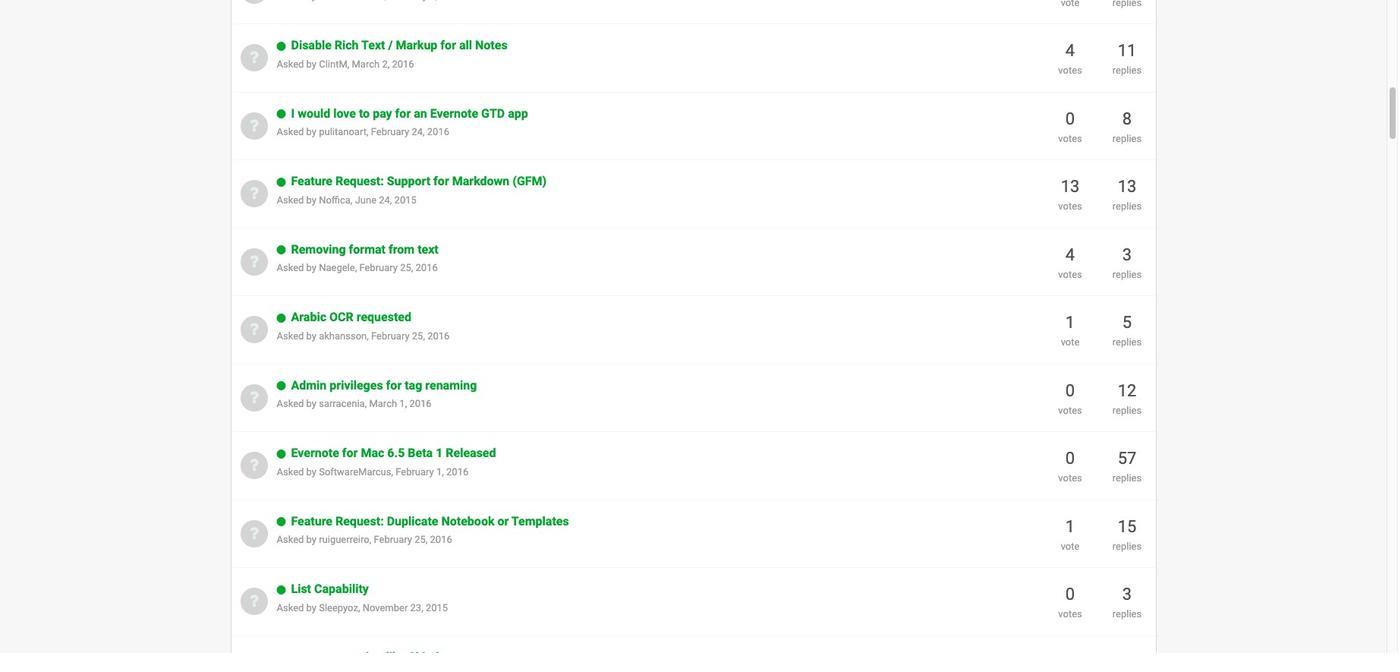 Task type: vqa. For each thing, say whether or not it's contained in the screenshot.
Noffica
yes



Task type: describe. For each thing, give the bounding box(es) containing it.
noffica
[[319, 194, 351, 206]]

4 replies from the top
[[1113, 269, 1142, 280]]

ocr
[[330, 310, 354, 324]]

clintm
[[319, 58, 348, 70]]

by for evernote for mac 6.5 beta 1 released
[[307, 466, 317, 478]]

evernote for mac 6.5 beta 1 released
[[291, 446, 496, 460]]

2016 for 57
[[447, 466, 469, 478]]

votes for renaming
[[1059, 405, 1083, 416]]

markup
[[396, 38, 438, 53]]

, for support
[[351, 194, 353, 206]]

february for 57
[[396, 466, 434, 478]]

text
[[418, 242, 439, 256]]

sleepyoz
[[319, 602, 358, 614]]

0 horizontal spatial evernote
[[291, 446, 339, 460]]

for right support
[[434, 174, 449, 189]]

asked by sleepyoz , november 23, 2015
[[277, 602, 448, 614]]

feature request: duplicate notebook or templates link
[[291, 514, 569, 528]]

pulitanoart
[[319, 126, 367, 138]]

11 replies
[[1113, 41, 1142, 76]]

naegele
[[319, 262, 355, 274]]

by for i would love to pay for an evernote gtd app
[[307, 126, 317, 138]]

for up softwaremarcus
[[342, 446, 358, 460]]

7 votes from the top
[[1059, 609, 1083, 620]]

request: for 1
[[336, 514, 384, 528]]

tag
[[405, 378, 423, 392]]

3 for 0
[[1123, 585, 1133, 604]]

an
[[414, 106, 427, 121]]

2015 for 0
[[426, 602, 448, 614]]

asked by naegele , february 25, 2016
[[277, 262, 438, 274]]

0 votes for 3
[[1059, 585, 1083, 620]]

privileges
[[330, 378, 383, 392]]

asked for evernote for mac 6.5 beta 1 released
[[277, 466, 304, 478]]

asked for list capability
[[277, 602, 304, 614]]

pay
[[373, 106, 392, 121]]

1 for 15
[[1066, 517, 1076, 536]]

requested
[[357, 310, 412, 324]]

for left tag
[[386, 378, 402, 392]]

asked by clintm , march 2, 2016
[[277, 58, 414, 70]]

love
[[334, 106, 356, 121]]

capability
[[314, 582, 369, 596]]

february for 15
[[374, 534, 412, 546]]

asked by noffica , june 24, 2015
[[277, 194, 417, 206]]

2016 for 15
[[430, 534, 452, 546]]

5 replies from the top
[[1113, 337, 1142, 348]]

sarracenia link
[[319, 398, 365, 410]]

akhansson link
[[319, 330, 367, 342]]

notes
[[475, 38, 508, 53]]

0 for 57
[[1066, 449, 1076, 468]]

by for list capability
[[307, 602, 317, 614]]

vote for 5
[[1061, 337, 1080, 348]]

feature for 1
[[291, 514, 333, 528]]

question image for 57
[[249, 457, 259, 474]]

format
[[349, 242, 386, 256]]

1 vertical spatial 1
[[436, 446, 443, 460]]

go to first unread post image for 3
[[277, 245, 286, 256]]

november
[[363, 602, 408, 614]]

1, for 12
[[400, 398, 407, 410]]

arabic ocr requested
[[291, 310, 412, 324]]

list
[[291, 582, 311, 596]]

4 for 3
[[1066, 245, 1076, 264]]

for left all
[[441, 38, 456, 53]]

question image for 5
[[249, 321, 259, 338]]

markdown
[[452, 174, 510, 189]]

gtd
[[482, 106, 505, 121]]

votes for markdown
[[1059, 201, 1083, 212]]

feature request: support for markdown (gfm) link
[[291, 174, 547, 189]]

go to first unread post image for 13
[[277, 177, 286, 188]]

june
[[355, 194, 377, 206]]

0 for 3
[[1066, 585, 1076, 604]]

to
[[359, 106, 370, 121]]

, for mac
[[391, 466, 393, 478]]

13 for 13 replies
[[1118, 177, 1137, 196]]

sleepyoz link
[[319, 602, 358, 614]]

replies for beta
[[1113, 473, 1142, 484]]

admin privileges for tag renaming
[[291, 378, 477, 392]]

request: for 13
[[336, 174, 384, 189]]

removing
[[291, 242, 346, 256]]

beta
[[408, 446, 433, 460]]

mac
[[361, 446, 385, 460]]

0 for 12
[[1066, 381, 1076, 400]]

asked for i would love to pay for an evernote gtd app
[[277, 126, 304, 138]]

app
[[508, 106, 528, 121]]

15 replies
[[1113, 517, 1142, 552]]

2016 for 11
[[392, 58, 414, 70]]

2015 for 13
[[395, 194, 417, 206]]

admin privileges for tag renaming link
[[291, 378, 477, 392]]

go to first unread post image for 11
[[277, 41, 286, 52]]

rich
[[335, 38, 359, 53]]

3 replies for 0
[[1113, 585, 1142, 620]]

admin
[[291, 378, 327, 392]]

replies for markdown
[[1113, 201, 1142, 212]]

asked for feature request: support for markdown (gfm)
[[277, 194, 304, 206]]

11
[[1118, 41, 1137, 60]]

, for from
[[355, 262, 357, 274]]

clintm link
[[319, 58, 348, 70]]

pulitanoart link
[[319, 126, 367, 138]]

25, for 15
[[415, 534, 428, 546]]

go to first unread post image for 5
[[277, 313, 286, 324]]

by for admin privileges for tag renaming
[[307, 398, 317, 410]]

votes for beta
[[1059, 473, 1083, 484]]

25, for 3
[[400, 262, 413, 274]]

question image for 12
[[249, 389, 259, 406]]

12
[[1118, 381, 1137, 400]]

text
[[362, 38, 385, 53]]

, for duplicate
[[370, 534, 372, 546]]

2016 for 5
[[428, 330, 450, 342]]

go to first unread post image for 8
[[277, 109, 286, 120]]

2016 for 12
[[410, 398, 432, 410]]

softwaremarcus link
[[319, 466, 391, 478]]

asked by ruiguerreiro , february 25, 2016
[[277, 534, 452, 546]]

list capability
[[291, 582, 369, 596]]



Task type: locate. For each thing, give the bounding box(es) containing it.
question image for 3
[[249, 253, 259, 270]]

0 vertical spatial 1,
[[400, 398, 407, 410]]

1 horizontal spatial 1,
[[437, 466, 444, 478]]

0 vertical spatial 24,
[[412, 126, 425, 138]]

1 vote left 15 replies
[[1061, 517, 1080, 552]]

1 left 15
[[1066, 517, 1076, 536]]

0 vertical spatial request:
[[336, 174, 384, 189]]

3 question image from the top
[[249, 321, 259, 338]]

1, down tag
[[400, 398, 407, 410]]

5 by from the top
[[307, 330, 317, 342]]

24, for 0
[[412, 126, 425, 138]]

arabic
[[291, 310, 327, 324]]

0 vertical spatial evernote
[[430, 106, 479, 121]]

question image
[[249, 117, 259, 134], [249, 185, 259, 202], [249, 321, 259, 338], [249, 389, 259, 406], [249, 457, 259, 474], [249, 525, 259, 541], [249, 593, 259, 609]]

evernote for mac 6.5 beta 1 released link
[[291, 446, 496, 460]]

4 0 votes from the top
[[1059, 585, 1083, 620]]

0 votes for 12
[[1059, 381, 1083, 416]]

3 down 15 replies
[[1123, 585, 1133, 604]]

4 votes left the 11 replies
[[1059, 41, 1083, 76]]

0 votes for 57
[[1059, 449, 1083, 484]]

25, down the 'from'
[[400, 262, 413, 274]]

13 left 13 replies
[[1061, 177, 1080, 196]]

1 for 5
[[1066, 313, 1076, 332]]

4 down the 13 votes at right
[[1066, 245, 1076, 264]]

0 horizontal spatial 1,
[[400, 398, 407, 410]]

1 horizontal spatial evernote
[[430, 106, 479, 121]]

votes for markup
[[1059, 65, 1083, 76]]

1 vertical spatial 24,
[[379, 194, 392, 206]]

2016 down "released"
[[447, 466, 469, 478]]

asked by akhansson , february 25, 2016
[[277, 330, 450, 342]]

asked
[[277, 58, 304, 70], [277, 126, 304, 138], [277, 194, 304, 206], [277, 262, 304, 274], [277, 330, 304, 342], [277, 398, 304, 410], [277, 466, 304, 478], [277, 534, 304, 546], [277, 602, 304, 614]]

february down format
[[360, 262, 398, 274]]

7 question image from the top
[[249, 593, 259, 609]]

5 go to first unread post image from the top
[[277, 517, 286, 527]]

naegele link
[[319, 262, 355, 274]]

1 right 'beta'
[[436, 446, 443, 460]]

feature up the noffica
[[291, 174, 333, 189]]

1 go to first unread post image from the top
[[277, 41, 286, 52]]

1 vertical spatial request:
[[336, 514, 384, 528]]

february for 8
[[371, 126, 410, 138]]

15
[[1118, 517, 1137, 536]]

1 0 votes from the top
[[1059, 109, 1083, 144]]

4 votes from the top
[[1059, 269, 1083, 280]]

asked for arabic ocr requested
[[277, 330, 304, 342]]

question image
[[249, 49, 259, 66], [249, 253, 259, 270]]

renaming
[[426, 378, 477, 392]]

24, down an on the top
[[412, 126, 425, 138]]

3
[[1123, 245, 1133, 264], [1123, 585, 1133, 604]]

go to first unread post image left the list
[[277, 585, 286, 595]]

0 vertical spatial 3
[[1123, 245, 1133, 264]]

ruiguerreiro
[[319, 534, 370, 546]]

2016 down tag
[[410, 398, 432, 410]]

3 for 4
[[1123, 245, 1133, 264]]

removing format from text link
[[291, 242, 439, 256]]

2 4 from the top
[[1066, 245, 1076, 264]]

2016 down feature request: duplicate notebook or templates
[[430, 534, 452, 546]]

asked for disable rich text / markup for all notes
[[277, 58, 304, 70]]

0 vertical spatial 4 votes
[[1059, 41, 1083, 76]]

2 question image from the top
[[249, 253, 259, 270]]

4 votes down the 13 votes at right
[[1059, 245, 1083, 280]]

4 votes for 11
[[1059, 41, 1083, 76]]

5 replies
[[1113, 313, 1142, 348]]

feature request: duplicate notebook or templates
[[291, 514, 569, 528]]

by left softwaremarcus link
[[307, 466, 317, 478]]

february for 5
[[371, 330, 410, 342]]

1 vertical spatial march
[[369, 398, 397, 410]]

question image for 11
[[249, 49, 259, 66]]

1 vertical spatial 2015
[[426, 602, 448, 614]]

by down the disable
[[307, 58, 317, 70]]

replies for or
[[1113, 541, 1142, 552]]

replies
[[1113, 65, 1142, 76], [1113, 133, 1142, 144], [1113, 201, 1142, 212], [1113, 269, 1142, 280], [1113, 337, 1142, 348], [1113, 405, 1142, 416], [1113, 473, 1142, 484], [1113, 541, 1142, 552], [1113, 609, 1142, 620]]

1 feature from the top
[[291, 174, 333, 189]]

2016 up renaming on the bottom left of the page
[[428, 330, 450, 342]]

4 asked from the top
[[277, 262, 304, 274]]

1 4 from the top
[[1066, 41, 1076, 60]]

go to first unread post image for 3
[[277, 585, 286, 595]]

25, for 5
[[412, 330, 425, 342]]

1 vertical spatial 4
[[1066, 245, 1076, 264]]

notebook
[[442, 514, 495, 528]]

, for for
[[365, 398, 367, 410]]

5 votes from the top
[[1059, 405, 1083, 416]]

2 0 votes from the top
[[1059, 381, 1083, 416]]

arabic ocr requested link
[[291, 310, 412, 324]]

question image left removing
[[249, 253, 259, 270]]

disable
[[291, 38, 332, 53]]

25, up tag
[[412, 330, 425, 342]]

2016 down i would love to pay for an evernote gtd app link on the top left of page
[[427, 126, 450, 138]]

3 go to first unread post image from the top
[[277, 245, 286, 256]]

1 vote for 5
[[1061, 313, 1080, 348]]

3 by from the top
[[307, 194, 317, 206]]

0 vertical spatial march
[[352, 58, 380, 70]]

1 vertical spatial 1 vote
[[1061, 517, 1080, 552]]

13 inside the 13 votes
[[1061, 177, 1080, 196]]

february down duplicate
[[374, 534, 412, 546]]

2 4 votes from the top
[[1059, 245, 1083, 280]]

2 go to first unread post image from the top
[[277, 109, 286, 120]]

6 replies from the top
[[1113, 405, 1142, 416]]

57
[[1118, 449, 1137, 468]]

1 request: from the top
[[336, 174, 384, 189]]

i would love to pay for an evernote gtd app
[[291, 106, 528, 121]]

3 replies for 4
[[1113, 245, 1142, 280]]

1 vertical spatial 4 votes
[[1059, 245, 1083, 280]]

asked by sarracenia , march 1, 2016
[[277, 398, 432, 410]]

go to first unread post image up asked by noffica , june 24, 2015 at top left
[[277, 177, 286, 188]]

asked for removing format from text
[[277, 262, 304, 274]]

asked down the disable
[[277, 58, 304, 70]]

0 horizontal spatial 13
[[1061, 177, 1080, 196]]

asked by pulitanoart , february 24, 2016
[[277, 126, 450, 138]]

by down would
[[307, 126, 317, 138]]

march left 2,
[[352, 58, 380, 70]]

2 3 replies from the top
[[1113, 585, 1142, 620]]

2 asked from the top
[[277, 126, 304, 138]]

by for feature request: duplicate notebook or templates
[[307, 534, 317, 546]]

6.5
[[388, 446, 405, 460]]

2 votes from the top
[[1059, 133, 1083, 144]]

23,
[[411, 602, 424, 614]]

5 question image from the top
[[249, 457, 259, 474]]

by left 'ruiguerreiro'
[[307, 534, 317, 546]]

go to first unread post image
[[277, 41, 286, 52], [277, 109, 286, 120], [277, 245, 286, 256], [277, 449, 286, 459], [277, 517, 286, 527]]

evernote right an on the top
[[430, 106, 479, 121]]

24,
[[412, 126, 425, 138], [379, 194, 392, 206]]

2016 for 8
[[427, 126, 450, 138]]

5 asked from the top
[[277, 330, 304, 342]]

57 replies
[[1113, 449, 1142, 484]]

1 vertical spatial 1,
[[437, 466, 444, 478]]

0 horizontal spatial 24,
[[379, 194, 392, 206]]

0 vertical spatial 25,
[[400, 262, 413, 274]]

by down admin
[[307, 398, 317, 410]]

1 by from the top
[[307, 58, 317, 70]]

asked down admin
[[277, 398, 304, 410]]

1 vote for 15
[[1061, 517, 1080, 552]]

3 replies up 5
[[1113, 245, 1142, 280]]

4 votes
[[1059, 41, 1083, 76], [1059, 245, 1083, 280]]

0 horizontal spatial 2015
[[395, 194, 417, 206]]

go to first unread post image for 57
[[277, 449, 286, 459]]

13 right the 13 votes at right
[[1118, 177, 1137, 196]]

0 vertical spatial 3 replies
[[1113, 245, 1142, 280]]

march for 0
[[369, 398, 397, 410]]

2 by from the top
[[307, 126, 317, 138]]

feature for 13
[[291, 174, 333, 189]]

disable rich text / markup for all notes link
[[291, 38, 508, 53]]

4
[[1066, 41, 1076, 60], [1066, 245, 1076, 264]]

asked down the list
[[277, 602, 304, 614]]

replies for markup
[[1113, 65, 1142, 76]]

1
[[1066, 313, 1076, 332], [436, 446, 443, 460], [1066, 517, 1076, 536]]

2 vertical spatial 25,
[[415, 534, 428, 546]]

4 0 from the top
[[1066, 585, 1076, 604]]

1, for 57
[[437, 466, 444, 478]]

1 vertical spatial vote
[[1061, 541, 1080, 552]]

4 left "11"
[[1066, 41, 1076, 60]]

question image for 3
[[249, 593, 259, 609]]

2 feature from the top
[[291, 514, 333, 528]]

7 replies from the top
[[1113, 473, 1142, 484]]

question image left the disable
[[249, 49, 259, 66]]

13 for 13 votes
[[1061, 177, 1080, 196]]

25,
[[400, 262, 413, 274], [412, 330, 425, 342], [415, 534, 428, 546]]

8 by from the top
[[307, 534, 317, 546]]

go to first unread post image left the arabic
[[277, 313, 286, 324]]

0 votes for 8
[[1059, 109, 1083, 144]]

3 0 votes from the top
[[1059, 449, 1083, 484]]

request:
[[336, 174, 384, 189], [336, 514, 384, 528]]

would
[[298, 106, 330, 121]]

2 vertical spatial 1
[[1066, 517, 1076, 536]]

by down the list
[[307, 602, 317, 614]]

go to first unread post image left admin
[[277, 381, 286, 391]]

february down pay
[[371, 126, 410, 138]]

1 13 from the left
[[1061, 177, 1080, 196]]

4 go to first unread post image from the top
[[277, 449, 286, 459]]

3 down 13 replies
[[1123, 245, 1133, 264]]

1 horizontal spatial 13
[[1118, 177, 1137, 196]]

1 3 from the top
[[1123, 245, 1133, 264]]

ruiguerreiro link
[[319, 534, 370, 546]]

2 question image from the top
[[249, 185, 259, 202]]

2 go to first unread post image from the top
[[277, 313, 286, 324]]

1 question image from the top
[[249, 117, 259, 134]]

2015 down support
[[395, 194, 417, 206]]

go to first unread post image for 15
[[277, 517, 286, 527]]

2016 right 2,
[[392, 58, 414, 70]]

question image for 8
[[249, 117, 259, 134]]

1 vertical spatial 25,
[[412, 330, 425, 342]]

1 vote from the top
[[1061, 337, 1080, 348]]

8 replies
[[1113, 109, 1142, 144]]

vote left 5 replies
[[1061, 337, 1080, 348]]

5
[[1123, 313, 1133, 332]]

sarracenia
[[319, 398, 365, 410]]

2 3 from the top
[[1123, 585, 1133, 604]]

evernote
[[430, 106, 479, 121], [291, 446, 339, 460]]

asked down removing
[[277, 262, 304, 274]]

by for disable rich text / markup for all notes
[[307, 58, 317, 70]]

2015 right 23,
[[426, 602, 448, 614]]

by for removing format from text
[[307, 262, 317, 274]]

2015
[[395, 194, 417, 206], [426, 602, 448, 614]]

6 asked from the top
[[277, 398, 304, 410]]

1 vote left 5 replies
[[1061, 313, 1080, 348]]

3 asked from the top
[[277, 194, 304, 206]]

1 vertical spatial feature
[[291, 514, 333, 528]]

by down the arabic
[[307, 330, 317, 342]]

6 by from the top
[[307, 398, 317, 410]]

1 replies from the top
[[1113, 65, 1142, 76]]

feature
[[291, 174, 333, 189], [291, 514, 333, 528]]

february down 'beta'
[[396, 466, 434, 478]]

1 vertical spatial question image
[[249, 253, 259, 270]]

noffica link
[[319, 194, 351, 206]]

2 1 vote from the top
[[1061, 517, 1080, 552]]

1 vote
[[1061, 313, 1080, 348], [1061, 517, 1080, 552]]

0 vertical spatial 2015
[[395, 194, 417, 206]]

7 asked from the top
[[277, 466, 304, 478]]

softwaremarcus
[[319, 466, 391, 478]]

4 by from the top
[[307, 262, 317, 274]]

0 votes
[[1059, 109, 1083, 144], [1059, 381, 1083, 416], [1059, 449, 1083, 484], [1059, 585, 1083, 620]]

by for arabic ocr requested
[[307, 330, 317, 342]]

4 go to first unread post image from the top
[[277, 585, 286, 595]]

1 4 votes from the top
[[1059, 41, 1083, 76]]

3 votes from the top
[[1059, 201, 1083, 212]]

vote for 15
[[1061, 541, 1080, 552]]

asked left the noffica
[[277, 194, 304, 206]]

asked down i
[[277, 126, 304, 138]]

asked down the arabic
[[277, 330, 304, 342]]

vote
[[1061, 337, 1080, 348], [1061, 541, 1080, 552]]

12 replies
[[1113, 381, 1142, 416]]

, for requested
[[367, 330, 369, 342]]

evernote up softwaremarcus
[[291, 446, 339, 460]]

from
[[389, 242, 415, 256]]

2 replies from the top
[[1113, 133, 1142, 144]]

go to first unread post image
[[277, 177, 286, 188], [277, 313, 286, 324], [277, 381, 286, 391], [277, 585, 286, 595]]

2 13 from the left
[[1118, 177, 1137, 196]]

2016 down text on the left of page
[[416, 262, 438, 274]]

replies for renaming
[[1113, 405, 1142, 416]]

march
[[352, 58, 380, 70], [369, 398, 397, 410]]

4 for 11
[[1066, 41, 1076, 60]]

3 replies down 15 replies
[[1113, 585, 1142, 620]]

released
[[446, 446, 496, 460]]

/
[[388, 38, 393, 53]]

march for 4
[[352, 58, 380, 70]]

asked up the list
[[277, 534, 304, 546]]

february for 3
[[360, 262, 398, 274]]

question image for 13
[[249, 185, 259, 202]]

9 asked from the top
[[277, 602, 304, 614]]

0 vertical spatial 1
[[1066, 313, 1076, 332]]

all
[[459, 38, 472, 53]]

, for text
[[348, 58, 350, 70]]

2 vote from the top
[[1061, 541, 1080, 552]]

1 horizontal spatial 2015
[[426, 602, 448, 614]]

8 asked from the top
[[277, 534, 304, 546]]

i would love to pay for an evernote gtd app link
[[291, 106, 528, 121]]

by for feature request: support for markdown (gfm)
[[307, 194, 317, 206]]

9 by from the top
[[307, 602, 317, 614]]

13 votes
[[1059, 177, 1083, 212]]

9 replies from the top
[[1113, 609, 1142, 620]]

13 replies
[[1113, 177, 1142, 212]]

0 vertical spatial 1 vote
[[1061, 313, 1080, 348]]

1 vertical spatial evernote
[[291, 446, 339, 460]]

asked for feature request: duplicate notebook or templates
[[277, 534, 304, 546]]

or
[[498, 514, 509, 528]]

feature up ruiguerreiro link
[[291, 514, 333, 528]]

removing format from text
[[291, 242, 439, 256]]

question image for 15
[[249, 525, 259, 541]]

6 question image from the top
[[249, 525, 259, 541]]

1 3 replies from the top
[[1113, 245, 1142, 280]]

asked for admin privileges for tag renaming
[[277, 398, 304, 410]]

8
[[1123, 109, 1133, 128]]

replies for pay
[[1113, 133, 1142, 144]]

support
[[387, 174, 431, 189]]

1 asked from the top
[[277, 58, 304, 70]]

i
[[291, 106, 295, 121]]

1 1 vote from the top
[[1061, 313, 1080, 348]]

3 replies from the top
[[1113, 201, 1142, 212]]

1 vertical spatial 3
[[1123, 585, 1133, 604]]

,
[[348, 58, 350, 70], [367, 126, 369, 138], [351, 194, 353, 206], [355, 262, 357, 274], [367, 330, 369, 342], [365, 398, 367, 410], [391, 466, 393, 478], [370, 534, 372, 546], [358, 602, 360, 614]]

1 horizontal spatial 24,
[[412, 126, 425, 138]]

1 go to first unread post image from the top
[[277, 177, 286, 188]]

duplicate
[[387, 514, 439, 528]]

by down removing
[[307, 262, 317, 274]]

0 for 8
[[1066, 109, 1076, 128]]

3 0 from the top
[[1066, 449, 1076, 468]]

asked left softwaremarcus
[[277, 466, 304, 478]]

march down admin privileges for tag renaming
[[369, 398, 397, 410]]

4 votes for 3
[[1059, 245, 1083, 280]]

1, up feature request: duplicate notebook or templates
[[437, 466, 444, 478]]

1 0 from the top
[[1066, 109, 1076, 128]]

8 replies from the top
[[1113, 541, 1142, 552]]

asked by softwaremarcus , february 1, 2016
[[277, 466, 469, 478]]

, for love
[[367, 126, 369, 138]]

templates
[[512, 514, 569, 528]]

list capability link
[[291, 582, 369, 596]]

1 left 5
[[1066, 313, 1076, 332]]

feature request: support for markdown (gfm)
[[291, 174, 547, 189]]

votes for pay
[[1059, 133, 1083, 144]]

13 inside 13 replies
[[1118, 177, 1137, 196]]

for left an on the top
[[395, 106, 411, 121]]

24, right june
[[379, 194, 392, 206]]

2 request: from the top
[[336, 514, 384, 528]]

february down the requested
[[371, 330, 410, 342]]

7 by from the top
[[307, 466, 317, 478]]

0 vertical spatial 4
[[1066, 41, 1076, 60]]

go to first unread post image for 12
[[277, 381, 286, 391]]

0 vertical spatial question image
[[249, 49, 259, 66]]

1 vertical spatial 3 replies
[[1113, 585, 1142, 620]]

2 0 from the top
[[1066, 381, 1076, 400]]

request: up june
[[336, 174, 384, 189]]

2,
[[382, 58, 390, 70]]

0 vertical spatial feature
[[291, 174, 333, 189]]

disable rich text / markup for all notes
[[291, 38, 508, 53]]

request: up 'asked by ruiguerreiro , february 25, 2016'
[[336, 514, 384, 528]]

25, down duplicate
[[415, 534, 428, 546]]

1 question image from the top
[[249, 49, 259, 66]]

4 question image from the top
[[249, 389, 259, 406]]

akhansson
[[319, 330, 367, 342]]

vote left 15 replies
[[1061, 541, 1080, 552]]

1 votes from the top
[[1059, 65, 1083, 76]]

3 go to first unread post image from the top
[[277, 381, 286, 391]]

24, for 13
[[379, 194, 392, 206]]

0 vertical spatial vote
[[1061, 337, 1080, 348]]

by left noffica link
[[307, 194, 317, 206]]

(gfm)
[[513, 174, 547, 189]]

6 votes from the top
[[1059, 473, 1083, 484]]



